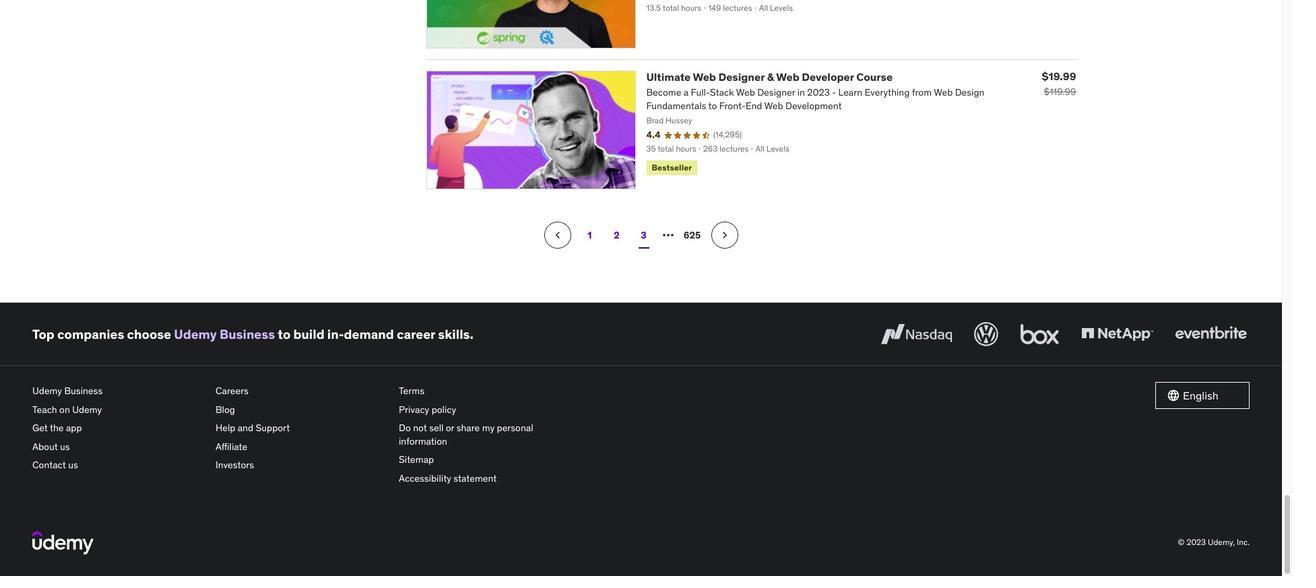 Task type: vqa. For each thing, say whether or not it's contained in the screenshot.
Every to the left
no



Task type: locate. For each thing, give the bounding box(es) containing it.
0 horizontal spatial business
[[64, 385, 103, 397]]

and
[[238, 422, 253, 434]]

udemy,
[[1208, 537, 1235, 547]]

not
[[413, 422, 427, 434]]

terms link
[[399, 382, 571, 401]]

terms
[[399, 385, 424, 397]]

top
[[32, 326, 54, 342]]

udemy business link up get the app link
[[32, 382, 205, 401]]

2 link
[[603, 222, 630, 249]]

careers
[[216, 385, 249, 397]]

0 vertical spatial business
[[220, 326, 275, 342]]

do
[[399, 422, 411, 434]]

business left to
[[220, 326, 275, 342]]

sell
[[429, 422, 444, 434]]

1 vertical spatial us
[[68, 459, 78, 471]]

nasdaq image
[[878, 319, 955, 349]]

teach
[[32, 403, 57, 415]]

designer
[[719, 70, 765, 84]]

1 link
[[576, 222, 603, 249]]

skills.
[[438, 326, 474, 342]]

affiliate link
[[216, 438, 388, 456]]

udemy up teach
[[32, 385, 62, 397]]

support
[[256, 422, 290, 434]]

blog
[[216, 403, 235, 415]]

udemy business teach on udemy get the app about us contact us
[[32, 385, 103, 471]]

investors
[[216, 459, 254, 471]]

previous page image
[[551, 228, 564, 242]]

app
[[66, 422, 82, 434]]

1 horizontal spatial business
[[220, 326, 275, 342]]

udemy business link up careers
[[174, 326, 275, 342]]

1 vertical spatial business
[[64, 385, 103, 397]]

share
[[457, 422, 480, 434]]

web right the ultimate
[[693, 70, 716, 84]]

us
[[60, 440, 70, 453], [68, 459, 78, 471]]

choose
[[127, 326, 171, 342]]

$19.99 $119.99
[[1042, 69, 1076, 98]]

careers link
[[216, 382, 388, 401]]

ultimate
[[646, 70, 691, 84]]

$19.99
[[1042, 69, 1076, 83]]

policy
[[432, 403, 456, 415]]

0 horizontal spatial web
[[693, 70, 716, 84]]

affiliate
[[216, 440, 247, 453]]

business inside udemy business teach on udemy get the app about us contact us
[[64, 385, 103, 397]]

©
[[1178, 537, 1185, 547]]

2
[[614, 229, 620, 241]]

us right contact
[[68, 459, 78, 471]]

1 horizontal spatial udemy
[[72, 403, 102, 415]]

volkswagen image
[[972, 319, 1001, 349]]

investors link
[[216, 456, 388, 475]]

0 vertical spatial us
[[60, 440, 70, 453]]

2 horizontal spatial udemy
[[174, 326, 217, 342]]

sitemap
[[399, 454, 434, 466]]

next page image
[[718, 228, 731, 242]]

udemy business link
[[174, 326, 275, 342], [32, 382, 205, 401]]

career
[[397, 326, 435, 342]]

the
[[50, 422, 64, 434]]

web
[[693, 70, 716, 84], [776, 70, 800, 84]]

2 web from the left
[[776, 70, 800, 84]]

1 vertical spatial udemy business link
[[32, 382, 205, 401]]

or
[[446, 422, 454, 434]]

0 vertical spatial udemy
[[174, 326, 217, 342]]

blog link
[[216, 401, 388, 419]]

udemy
[[174, 326, 217, 342], [32, 385, 62, 397], [72, 403, 102, 415]]

statement
[[454, 472, 497, 484]]

udemy right choose
[[174, 326, 217, 342]]

web right &
[[776, 70, 800, 84]]

udemy right on
[[72, 403, 102, 415]]

625
[[684, 229, 701, 241]]

eventbrite image
[[1172, 319, 1250, 349]]

about us link
[[32, 438, 205, 456]]

2023
[[1187, 537, 1206, 547]]

help and support link
[[216, 419, 388, 438]]

privacy
[[399, 403, 429, 415]]

0 vertical spatial udemy business link
[[174, 326, 275, 342]]

netapp image
[[1079, 319, 1156, 349]]

3
[[641, 229, 647, 241]]

business
[[220, 326, 275, 342], [64, 385, 103, 397]]

&
[[767, 70, 774, 84]]

1 vertical spatial udemy
[[32, 385, 62, 397]]

us right about
[[60, 440, 70, 453]]

in-
[[327, 326, 344, 342]]

get the app link
[[32, 419, 205, 438]]

1 horizontal spatial web
[[776, 70, 800, 84]]

business up on
[[64, 385, 103, 397]]

demand
[[344, 326, 394, 342]]

1
[[588, 229, 592, 241]]

about
[[32, 440, 58, 453]]



Task type: describe. For each thing, give the bounding box(es) containing it.
course
[[856, 70, 893, 84]]

contact us link
[[32, 456, 205, 475]]

ultimate web designer & web developer course link
[[646, 70, 893, 84]]

sitemap link
[[399, 451, 571, 470]]

udemy image
[[32, 531, 94, 554]]

english
[[1183, 389, 1219, 402]]

privacy policy link
[[399, 401, 571, 419]]

careers blog help and support affiliate investors
[[216, 385, 290, 471]]

0 horizontal spatial udemy
[[32, 385, 62, 397]]

developer
[[802, 70, 854, 84]]

get
[[32, 422, 48, 434]]

1 web from the left
[[693, 70, 716, 84]]

ultimate web designer & web developer course
[[646, 70, 893, 84]]

accessibility
[[399, 472, 451, 484]]

english button
[[1155, 382, 1250, 409]]

© 2023 udemy, inc.
[[1178, 537, 1250, 547]]

to
[[278, 326, 291, 342]]

3 link
[[630, 222, 657, 249]]

ellipsis image
[[660, 227, 676, 243]]

box image
[[1017, 319, 1062, 349]]

$119.99
[[1044, 86, 1076, 98]]

do not sell or share my personal information button
[[399, 419, 571, 451]]

my
[[482, 422, 495, 434]]

help
[[216, 422, 235, 434]]

build
[[293, 326, 324, 342]]

inc.
[[1237, 537, 1250, 547]]

terms privacy policy do not sell or share my personal information sitemap accessibility statement
[[399, 385, 533, 484]]

contact
[[32, 459, 66, 471]]

accessibility statement link
[[399, 470, 571, 488]]

personal
[[497, 422, 533, 434]]

companies
[[57, 326, 124, 342]]

on
[[59, 403, 70, 415]]

teach on udemy link
[[32, 401, 205, 419]]

top companies choose udemy business to build in-demand career skills.
[[32, 326, 474, 342]]

information
[[399, 435, 447, 447]]

2 vertical spatial udemy
[[72, 403, 102, 415]]

small image
[[1167, 389, 1180, 402]]



